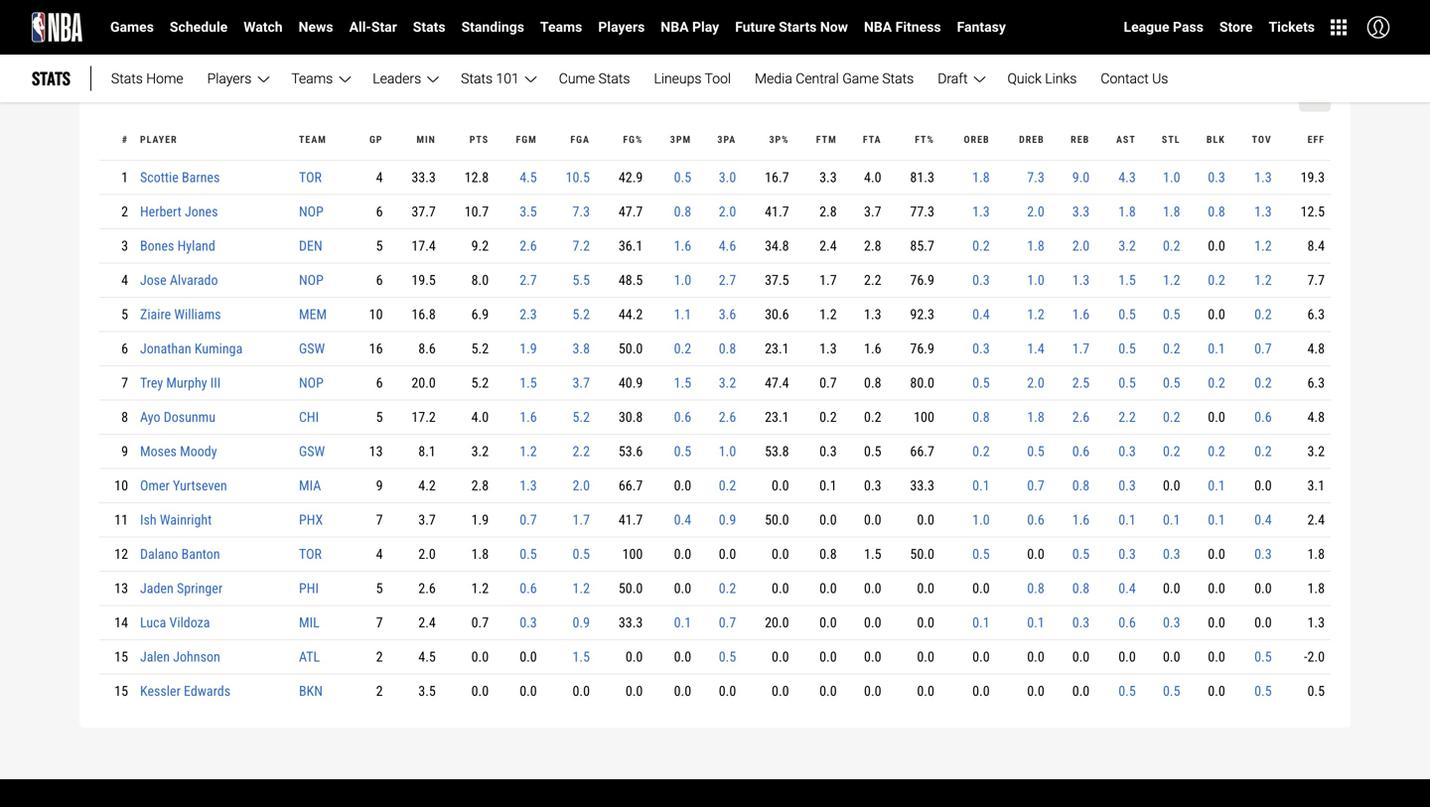 Task type: describe. For each thing, give the bounding box(es) containing it.
mem
[[299, 306, 327, 323]]

2 horizontal spatial 2.6 link
[[1073, 409, 1090, 426]]

schedule
[[170, 19, 228, 35]]

8.6
[[419, 341, 436, 357]]

36.1
[[619, 238, 643, 254]]

4.8 for 0.7
[[1308, 341, 1325, 357]]

affiliates image
[[1331, 19, 1347, 35]]

mil
[[299, 615, 320, 631]]

1.9 link
[[520, 341, 537, 357]]

kuminga
[[195, 341, 243, 357]]

3p%
[[769, 134, 789, 146]]

nop for jose alvarado
[[299, 272, 324, 289]]

3.8 link
[[573, 341, 590, 357]]

0 horizontal spatial 0.9
[[573, 615, 590, 631]]

0 horizontal spatial 9
[[121, 444, 128, 460]]

scottie barnes
[[140, 169, 220, 186]]

6 for trey murphy iii
[[376, 375, 383, 391]]

1 horizontal spatial 7.3 link
[[1027, 169, 1045, 186]]

vildoza
[[169, 615, 210, 631]]

future starts now link
[[727, 0, 856, 55]]

standings
[[462, 19, 524, 35]]

53.6
[[619, 444, 643, 460]]

dalano banton link
[[140, 546, 220, 563]]

0 vertical spatial 2.8
[[820, 204, 837, 220]]

cume stats link
[[547, 59, 642, 98]]

lineups tool link
[[642, 59, 743, 98]]

jonathan kuminga link
[[140, 341, 243, 357]]

3.0
[[719, 169, 736, 186]]

1 vertical spatial 4.0
[[471, 409, 489, 426]]

johnson
[[173, 649, 220, 666]]

yurtseven
[[173, 478, 227, 494]]

ayo dosunmu
[[140, 409, 216, 426]]

53.8
[[765, 444, 789, 460]]

0 horizontal spatial 3.7
[[419, 512, 436, 529]]

bones hyland
[[140, 238, 215, 254]]

92.3
[[910, 306, 935, 323]]

12.5
[[1301, 204, 1325, 220]]

tor for dalano banton
[[299, 546, 322, 563]]

tool
[[705, 70, 731, 87]]

herbert jones
[[140, 204, 218, 220]]

#
[[122, 134, 128, 146]]

7.7
[[1308, 272, 1325, 289]]

5 left ziaire
[[121, 306, 128, 323]]

7 for luca vildoza
[[376, 615, 383, 631]]

dalano
[[140, 546, 178, 563]]

fgm
[[516, 134, 537, 146]]

hyland
[[177, 238, 215, 254]]

players for players button
[[207, 70, 252, 87]]

teams for teams link
[[540, 19, 582, 35]]

nop for trey murphy iii
[[299, 375, 324, 391]]

1 vertical spatial 9
[[376, 478, 383, 494]]

23.1 for 0.8
[[765, 341, 789, 357]]

2.7 for first the 2.7 link from the right
[[719, 272, 736, 289]]

news
[[299, 19, 333, 35]]

player
[[140, 134, 178, 146]]

stats right star
[[413, 19, 446, 35]]

fta
[[863, 134, 882, 146]]

5 for den
[[376, 238, 383, 254]]

1 horizontal spatial 1.7
[[820, 272, 837, 289]]

williams
[[174, 306, 221, 323]]

1 vertical spatial 100
[[622, 546, 643, 563]]

0 vertical spatial 10
[[369, 306, 383, 323]]

0 vertical spatial 4.0
[[864, 169, 882, 186]]

omer yurtseven link
[[140, 478, 227, 494]]

kessler
[[140, 683, 181, 700]]

42.9
[[619, 169, 643, 186]]

3.0 link
[[719, 169, 736, 186]]

1.1 link
[[674, 306, 692, 323]]

add a custom filter image
[[1307, 88, 1323, 104]]

6 left jonathan
[[121, 341, 128, 357]]

5.2 link for 30.8
[[573, 409, 590, 426]]

tor link for dalano banton
[[299, 546, 322, 563]]

2.6 for the leftmost 2.6 link
[[520, 238, 537, 254]]

dalano banton
[[140, 546, 220, 563]]

gp
[[370, 134, 383, 146]]

stats down nba logo
[[32, 67, 70, 90]]

2.2 for the leftmost 2.2 link
[[573, 444, 590, 460]]

dreb
[[1019, 134, 1045, 146]]

8.4
[[1308, 238, 1325, 254]]

1 vertical spatial 3.5
[[419, 683, 436, 700]]

wainright
[[160, 512, 212, 529]]

teams button
[[279, 59, 361, 98]]

media central game stats link
[[743, 59, 926, 98]]

0 vertical spatial 3.2 link
[[1119, 238, 1136, 254]]

herbert jones link
[[140, 204, 218, 220]]

4 for scottie barnes
[[376, 169, 383, 186]]

2.2 for top 2.2 link
[[1119, 409, 1136, 426]]

2.3
[[520, 306, 537, 323]]

teams link
[[532, 0, 590, 55]]

quick
[[1008, 70, 1042, 87]]

17.2
[[412, 409, 436, 426]]

2 vertical spatial 2.8
[[471, 478, 489, 494]]

3.7 link
[[573, 375, 590, 391]]

-
[[1304, 649, 1308, 666]]

quick links
[[1008, 70, 1077, 87]]

3.2 left 47.4
[[719, 375, 736, 391]]

3.1
[[1308, 478, 1325, 494]]

1 vertical spatial 10
[[114, 478, 128, 494]]

alvarado
[[170, 272, 218, 289]]

gsw for 13
[[299, 444, 325, 460]]

luca vildoza
[[140, 615, 210, 631]]

0 vertical spatial 66.7
[[910, 444, 935, 460]]

media central game stats
[[755, 70, 914, 87]]

1 horizontal spatial 3.7
[[573, 375, 590, 391]]

0 vertical spatial 7
[[121, 375, 128, 391]]

luca
[[140, 615, 166, 631]]

phi
[[299, 581, 319, 597]]

eff
[[1308, 134, 1325, 146]]

nba for nba play
[[661, 19, 689, 35]]

1 horizontal spatial 3.3
[[1073, 204, 1090, 220]]

0 vertical spatial 2
[[121, 204, 128, 220]]

0 vertical spatial 33.3
[[412, 169, 436, 186]]

6.3 for 2.5
[[1308, 375, 1325, 391]]

6.3 for 1.6
[[1308, 306, 1325, 323]]

3.6 link
[[719, 306, 736, 323]]

0 vertical spatial 2.4
[[820, 238, 837, 254]]

bkn
[[299, 683, 323, 700]]

2.5 link
[[1073, 375, 1090, 391]]

0 horizontal spatial 1.9
[[471, 512, 489, 529]]

tor link for scottie barnes
[[299, 169, 322, 186]]

reb
[[1071, 134, 1090, 146]]

34.8
[[765, 238, 789, 254]]

44.2
[[619, 306, 643, 323]]

4.6 link
[[719, 238, 736, 254]]

fitness
[[896, 19, 941, 35]]

moses moody link
[[140, 444, 217, 460]]

0 horizontal spatial 20.0
[[412, 375, 436, 391]]

0 vertical spatial 1.9
[[520, 341, 537, 357]]

stats right cume
[[599, 70, 630, 87]]

1 vertical spatial 4
[[121, 272, 128, 289]]

0 horizontal spatial 3.2 link
[[719, 375, 736, 391]]

gsw link for 13
[[299, 444, 325, 460]]

2 vertical spatial 33.3
[[619, 615, 643, 631]]

chi link
[[299, 409, 319, 426]]

1 vertical spatial 41.7
[[619, 512, 643, 529]]

store
[[1220, 19, 1253, 35]]

jonathan kuminga
[[140, 341, 243, 357]]

nop for herbert jones
[[299, 204, 324, 220]]

draft
[[938, 70, 968, 87]]

16.8
[[412, 306, 436, 323]]

2 2.7 link from the left
[[719, 272, 736, 289]]

101
[[496, 70, 519, 87]]

6 for herbert jones
[[376, 204, 383, 220]]

standings link
[[454, 0, 532, 55]]

chi
[[299, 409, 319, 426]]

bones
[[140, 238, 174, 254]]

1 horizontal spatial 3.5
[[520, 204, 537, 220]]

team
[[299, 134, 327, 146]]

7.3 for bottommost 7.3 link
[[573, 204, 590, 220]]

mia
[[299, 478, 321, 494]]

4 for dalano banton
[[376, 546, 383, 563]]

nop link for jose alvarado
[[299, 272, 324, 289]]

3.2 right 8.1
[[471, 444, 489, 460]]

5.5 link
[[573, 272, 590, 289]]

3
[[121, 238, 128, 254]]

1 vertical spatial 7.3 link
[[573, 204, 590, 220]]

1 vertical spatial 13
[[114, 581, 128, 597]]

1 vertical spatial 2.8
[[864, 238, 882, 254]]

atl link
[[299, 649, 320, 666]]

0 vertical spatial 13
[[369, 444, 383, 460]]

5.2 link for 44.2
[[573, 306, 590, 323]]

0 horizontal spatial 1.7 link
[[573, 512, 590, 529]]

stats link
[[405, 0, 454, 55]]

nop link for herbert jones
[[299, 204, 324, 220]]

starts
[[779, 19, 817, 35]]

0 vertical spatial 3.3
[[820, 169, 837, 186]]

1 vertical spatial 33.3
[[910, 478, 935, 494]]



Task type: locate. For each thing, give the bounding box(es) containing it.
teams down news link
[[291, 70, 333, 87]]

ftm
[[816, 134, 837, 146]]

0 vertical spatial 23.1
[[765, 341, 789, 357]]

stats left home
[[111, 70, 143, 87]]

cume
[[559, 70, 595, 87]]

23.1 down 47.4
[[765, 409, 789, 426]]

mia link
[[299, 478, 321, 494]]

players inside players link
[[598, 19, 645, 35]]

1 vertical spatial 2
[[376, 649, 383, 666]]

76.9 up 80.0
[[910, 341, 935, 357]]

now
[[820, 19, 848, 35]]

1 2.7 link from the left
[[520, 272, 537, 289]]

2 vertical spatial nop link
[[299, 375, 324, 391]]

37.7
[[412, 204, 436, 220]]

1 vertical spatial 2.2
[[1119, 409, 1136, 426]]

6 down 16
[[376, 375, 383, 391]]

2 vertical spatial 2.2
[[573, 444, 590, 460]]

1 gsw link from the top
[[299, 341, 325, 357]]

2.8 left 85.7
[[864, 238, 882, 254]]

2 right bkn link at the bottom left of page
[[376, 683, 383, 700]]

nop link up den link at the top left
[[299, 204, 324, 220]]

edwards
[[184, 683, 231, 700]]

gsw for 16
[[299, 341, 325, 357]]

7.3 down dreb
[[1027, 169, 1045, 186]]

cume stats
[[559, 70, 630, 87]]

9 left 4.2
[[376, 478, 383, 494]]

2.8 right 4.2
[[471, 478, 489, 494]]

0.2
[[973, 238, 990, 254], [1163, 238, 1181, 254], [1208, 272, 1226, 289], [1255, 306, 1272, 323], [674, 341, 692, 357], [1163, 341, 1181, 357], [1208, 375, 1226, 391], [1255, 375, 1272, 391], [820, 409, 837, 426], [864, 409, 882, 426], [1163, 409, 1181, 426], [973, 444, 990, 460], [1163, 444, 1181, 460], [1208, 444, 1226, 460], [1255, 444, 1272, 460], [719, 478, 736, 494], [719, 581, 736, 597]]

5 right phi
[[376, 581, 383, 597]]

4.3
[[1119, 169, 1136, 186]]

future
[[735, 19, 776, 35]]

tor down team
[[299, 169, 322, 186]]

1 5.2 link from the top
[[573, 306, 590, 323]]

game
[[843, 70, 879, 87]]

1 vertical spatial tor
[[299, 546, 322, 563]]

1 76.9 from the top
[[910, 272, 935, 289]]

gsw link for 16
[[299, 341, 325, 357]]

jose alvarado link
[[140, 272, 218, 289]]

76.9 up 92.3
[[910, 272, 935, 289]]

0.7 link
[[1255, 341, 1272, 357], [1027, 478, 1045, 494], [520, 512, 537, 529], [719, 615, 736, 631]]

1 vertical spatial 6.3
[[1308, 375, 1325, 391]]

0 horizontal spatial 3.3
[[820, 169, 837, 186]]

0 vertical spatial 3.5
[[520, 204, 537, 220]]

2 vertical spatial 3.7
[[419, 512, 436, 529]]

0 horizontal spatial 2.2 link
[[573, 444, 590, 460]]

nop link down den
[[299, 272, 324, 289]]

ayo dosunmu link
[[140, 409, 216, 426]]

players up cume stats link
[[598, 19, 645, 35]]

1 horizontal spatial 1.9
[[520, 341, 537, 357]]

teams inside teams button
[[291, 70, 333, 87]]

0 horizontal spatial 41.7
[[619, 512, 643, 529]]

2.7 link up 3.6 link
[[719, 272, 736, 289]]

2.6 for right 2.6 link
[[1073, 409, 1090, 426]]

2 4.8 from the top
[[1308, 409, 1325, 426]]

nop link for trey murphy iii
[[299, 375, 324, 391]]

2 down 1
[[121, 204, 128, 220]]

4
[[376, 169, 383, 186], [121, 272, 128, 289], [376, 546, 383, 563]]

0 horizontal spatial 13
[[114, 581, 128, 597]]

4.6
[[719, 238, 736, 254]]

nop link
[[299, 204, 324, 220], [299, 272, 324, 289], [299, 375, 324, 391]]

1 vertical spatial nop link
[[299, 272, 324, 289]]

nop link up chi
[[299, 375, 324, 391]]

0 vertical spatial players
[[598, 19, 645, 35]]

central
[[796, 70, 839, 87]]

0 horizontal spatial 2.2
[[573, 444, 590, 460]]

7.3 link
[[1027, 169, 1045, 186], [573, 204, 590, 220]]

1 vertical spatial 66.7
[[619, 478, 643, 494]]

trey murphy iii
[[140, 375, 221, 391]]

3 nop link from the top
[[299, 375, 324, 391]]

den
[[299, 238, 322, 254]]

10 up 16
[[369, 306, 383, 323]]

1 horizontal spatial players
[[598, 19, 645, 35]]

players inside players button
[[207, 70, 252, 87]]

scottie
[[140, 169, 179, 186]]

2 horizontal spatial 33.3
[[910, 478, 935, 494]]

stats left 101
[[461, 70, 493, 87]]

5 left 17.2
[[376, 409, 383, 426]]

3.2 link
[[1119, 238, 1136, 254], [719, 375, 736, 391]]

tov
[[1252, 134, 1272, 146]]

teams inside teams link
[[540, 19, 582, 35]]

phx
[[299, 512, 323, 529]]

2 nop from the top
[[299, 272, 324, 289]]

47.7
[[619, 204, 643, 220]]

1 vertical spatial 20.0
[[765, 615, 789, 631]]

2.7 link up 2.3 link at the top
[[520, 272, 537, 289]]

2 vertical spatial 2
[[376, 683, 383, 700]]

0 horizontal spatial 4.5
[[419, 649, 436, 666]]

0 vertical spatial gsw link
[[299, 341, 325, 357]]

13 up 14
[[114, 581, 128, 597]]

1.6 link
[[674, 238, 692, 254], [1073, 306, 1090, 323], [520, 409, 537, 426], [1073, 512, 1090, 529]]

9.2
[[471, 238, 489, 254]]

15 for jalen
[[114, 649, 128, 666]]

3.7 left 77.3 on the top right of the page
[[864, 204, 882, 220]]

0 vertical spatial 0.9 link
[[719, 512, 736, 529]]

2.8 down ftm
[[820, 204, 837, 220]]

0 horizontal spatial teams
[[291, 70, 333, 87]]

3.3 down 9.0 link
[[1073, 204, 1090, 220]]

1 tor from the top
[[299, 169, 322, 186]]

1 vertical spatial 2.4
[[1308, 512, 1325, 529]]

13 left 8.1
[[369, 444, 383, 460]]

15 left jalen
[[114, 649, 128, 666]]

all-star link
[[341, 0, 405, 55]]

1 tor link from the top
[[299, 169, 322, 186]]

gsw down the "mem" link on the top left
[[299, 341, 325, 357]]

1 vertical spatial players
[[207, 70, 252, 87]]

nba logo image
[[32, 12, 82, 42]]

1 horizontal spatial 20.0
[[765, 615, 789, 631]]

1 vertical spatial 1.9
[[471, 512, 489, 529]]

5 for phi
[[376, 581, 383, 597]]

0 vertical spatial 1.7
[[820, 272, 837, 289]]

2 for kessler edwards
[[376, 683, 383, 700]]

jonathan
[[140, 341, 191, 357]]

2 nba from the left
[[864, 19, 892, 35]]

1 horizontal spatial 2.2
[[864, 272, 882, 289]]

2 for jalen johnson
[[376, 649, 383, 666]]

fantasy link
[[949, 0, 1014, 55]]

min
[[417, 134, 436, 146]]

1 horizontal spatial 1.7 link
[[1073, 341, 1090, 357]]

2 76.9 from the top
[[910, 341, 935, 357]]

us
[[1152, 70, 1169, 87]]

66.7 down 80.0
[[910, 444, 935, 460]]

2 horizontal spatial 1.7
[[1073, 341, 1090, 357]]

1 horizontal spatial 0.9 link
[[719, 512, 736, 529]]

2.7 for 1st the 2.7 link from left
[[520, 272, 537, 289]]

2 tor link from the top
[[299, 546, 322, 563]]

mil link
[[299, 615, 320, 631]]

league
[[1124, 19, 1170, 35]]

kessler edwards link
[[140, 683, 231, 700]]

7.3 for rightmost 7.3 link
[[1027, 169, 1045, 186]]

ziaire williams
[[140, 306, 221, 323]]

0 horizontal spatial 2.6 link
[[520, 238, 537, 254]]

0 vertical spatial 9
[[121, 444, 128, 460]]

6 left 37.7
[[376, 204, 383, 220]]

gsw
[[299, 341, 325, 357], [299, 444, 325, 460]]

76.9 for 2.2
[[910, 272, 935, 289]]

7
[[121, 375, 128, 391], [376, 512, 383, 529], [376, 615, 383, 631]]

players button
[[195, 59, 279, 98]]

5.2 link up 3.8 link
[[573, 306, 590, 323]]

players for players link
[[598, 19, 645, 35]]

teams for teams button
[[291, 70, 333, 87]]

23.1
[[765, 341, 789, 357], [765, 409, 789, 426]]

100
[[914, 409, 935, 426], [622, 546, 643, 563]]

nop up chi
[[299, 375, 324, 391]]

luca vildoza link
[[140, 615, 210, 631]]

0 vertical spatial 2.2
[[864, 272, 882, 289]]

3.2 link down the 4.3
[[1119, 238, 1136, 254]]

2 horizontal spatial 2.2
[[1119, 409, 1136, 426]]

1 6.3 from the top
[[1308, 306, 1325, 323]]

4.0 down fta
[[864, 169, 882, 186]]

30.6
[[765, 306, 789, 323]]

1 vertical spatial 1.7 link
[[573, 512, 590, 529]]

3 nop from the top
[[299, 375, 324, 391]]

2 tor from the top
[[299, 546, 322, 563]]

games link
[[102, 0, 162, 55]]

23.1 up 47.4
[[765, 341, 789, 357]]

1 nop from the top
[[299, 204, 324, 220]]

0 vertical spatial 15
[[114, 649, 128, 666]]

nba fitness link
[[856, 0, 949, 55]]

1 vertical spatial 0.9 link
[[573, 615, 590, 631]]

41.7 down 53.6
[[619, 512, 643, 529]]

10.5
[[566, 169, 590, 186]]

2 6.3 from the top
[[1308, 375, 1325, 391]]

3.3 down ftm
[[820, 169, 837, 186]]

1 15 from the top
[[114, 649, 128, 666]]

4.8 for 0.6
[[1308, 409, 1325, 426]]

0.5 link
[[674, 169, 692, 186], [1119, 306, 1136, 323], [1163, 306, 1181, 323], [1119, 341, 1136, 357], [973, 375, 990, 391], [1119, 375, 1136, 391], [1163, 375, 1181, 391], [674, 444, 692, 460], [1027, 444, 1045, 460], [520, 546, 537, 563], [573, 546, 590, 563], [973, 546, 990, 563], [1073, 546, 1090, 563], [719, 649, 736, 666], [1255, 649, 1272, 666], [1119, 683, 1136, 700], [1163, 683, 1181, 700], [1255, 683, 1272, 700]]

stats right the game
[[882, 70, 914, 87]]

1 horizontal spatial 4.5
[[520, 169, 537, 186]]

1 horizontal spatial 10
[[369, 306, 383, 323]]

nba for nba fitness
[[864, 19, 892, 35]]

0 horizontal spatial 66.7
[[619, 478, 643, 494]]

2 vertical spatial 4
[[376, 546, 383, 563]]

2 nop link from the top
[[299, 272, 324, 289]]

0 horizontal spatial 3.5
[[419, 683, 436, 700]]

2.7 up 2.3 link at the top
[[520, 272, 537, 289]]

7.3 up 7.2 link
[[573, 204, 590, 220]]

0 vertical spatial 0.9
[[719, 512, 736, 529]]

2 2.7 from the left
[[719, 272, 736, 289]]

ziaire
[[140, 306, 171, 323]]

4.0 right 17.2
[[471, 409, 489, 426]]

15 for kessler
[[114, 683, 128, 700]]

0 vertical spatial 76.9
[[910, 272, 935, 289]]

3.2 link left 47.4
[[719, 375, 736, 391]]

1 horizontal spatial 3.2 link
[[1119, 238, 1136, 254]]

0 vertical spatial tor link
[[299, 169, 322, 186]]

9 left moses
[[121, 444, 128, 460]]

1 vertical spatial 4.8
[[1308, 409, 1325, 426]]

2 5.2 link from the top
[[573, 409, 590, 426]]

4.8 up 3.1
[[1308, 409, 1325, 426]]

3.7 down 4.2
[[419, 512, 436, 529]]

1 vertical spatial 15
[[114, 683, 128, 700]]

6 for jose alvarado
[[376, 272, 383, 289]]

nba left fitness
[[864, 19, 892, 35]]

atl
[[299, 649, 320, 666]]

1 gsw from the top
[[299, 341, 325, 357]]

6 left '19.5'
[[376, 272, 383, 289]]

0 horizontal spatial players
[[207, 70, 252, 87]]

7 right mil
[[376, 615, 383, 631]]

tor
[[299, 169, 322, 186], [299, 546, 322, 563]]

37.5
[[765, 272, 789, 289]]

1 vertical spatial gsw link
[[299, 444, 325, 460]]

3.7 down 3.8
[[573, 375, 590, 391]]

0 vertical spatial 4.8
[[1308, 341, 1325, 357]]

2.7 up 3.6 link
[[719, 272, 736, 289]]

4.8 down 7.7
[[1308, 341, 1325, 357]]

stats inside button
[[461, 70, 493, 87]]

0 vertical spatial 2.2 link
[[1119, 409, 1136, 426]]

2 right atl link
[[376, 649, 383, 666]]

1 nop link from the top
[[299, 204, 324, 220]]

gsw link up mia link
[[299, 444, 325, 460]]

2.6 link down "2.5"
[[1073, 409, 1090, 426]]

links
[[1045, 70, 1077, 87]]

1 horizontal spatial 100
[[914, 409, 935, 426]]

0 vertical spatial nop link
[[299, 204, 324, 220]]

1 horizontal spatial 33.3
[[619, 615, 643, 631]]

19.5
[[412, 272, 436, 289]]

1 horizontal spatial 2.6 link
[[719, 409, 736, 426]]

1 vertical spatial 4.5
[[419, 649, 436, 666]]

15 left kessler
[[114, 683, 128, 700]]

1 vertical spatial 3.3
[[1073, 204, 1090, 220]]

0 horizontal spatial 7.3 link
[[573, 204, 590, 220]]

2 gsw link from the top
[[299, 444, 325, 460]]

1.4 link
[[1027, 341, 1045, 357]]

76.9 for 1.6
[[910, 341, 935, 357]]

nba play
[[661, 19, 719, 35]]

1 horizontal spatial 66.7
[[910, 444, 935, 460]]

moody
[[180, 444, 217, 460]]

1.7 for the leftmost '1.7' link
[[573, 512, 590, 529]]

7.3 link down dreb
[[1027, 169, 1045, 186]]

tor link down team
[[299, 169, 322, 186]]

gsw link down the "mem" link on the top left
[[299, 341, 325, 357]]

0 vertical spatial 5.2 link
[[573, 306, 590, 323]]

0 horizontal spatial 0.9 link
[[573, 615, 590, 631]]

2 horizontal spatial 2.4
[[1308, 512, 1325, 529]]

1 nba from the left
[[661, 19, 689, 35]]

1 horizontal spatial 13
[[369, 444, 383, 460]]

10 left the omer
[[114, 478, 128, 494]]

stats home
[[111, 70, 183, 87]]

stats
[[413, 19, 446, 35], [32, 67, 70, 90], [111, 70, 143, 87], [461, 70, 493, 87], [599, 70, 630, 87], [882, 70, 914, 87]]

2.3 link
[[520, 306, 537, 323]]

schedule link
[[162, 0, 236, 55]]

den link
[[299, 238, 322, 254]]

3.5
[[520, 204, 537, 220], [419, 683, 436, 700]]

0 vertical spatial 7.3 link
[[1027, 169, 1045, 186]]

1 vertical spatial 2.2 link
[[573, 444, 590, 460]]

2.6 for 2.6 link to the middle
[[719, 409, 736, 426]]

1 vertical spatial 3.2 link
[[719, 375, 736, 391]]

0 vertical spatial 1.7 link
[[1073, 341, 1090, 357]]

jones
[[185, 204, 218, 220]]

48.5
[[619, 272, 643, 289]]

10.5 link
[[566, 169, 590, 186]]

store link
[[1212, 0, 1261, 55]]

0.1 link
[[1208, 341, 1226, 357], [973, 478, 990, 494], [1208, 478, 1226, 494], [1119, 512, 1136, 529], [1163, 512, 1181, 529], [1208, 512, 1226, 529], [674, 615, 692, 631], [973, 615, 990, 631], [1027, 615, 1045, 631]]

23.1 for 2.6
[[765, 409, 789, 426]]

contact us
[[1101, 70, 1169, 87]]

tor down phx link
[[299, 546, 322, 563]]

0 vertical spatial tor
[[299, 169, 322, 186]]

10
[[369, 306, 383, 323], [114, 478, 128, 494]]

1 horizontal spatial 41.7
[[765, 204, 789, 220]]

0 vertical spatial 41.7
[[765, 204, 789, 220]]

7 right phx link
[[376, 512, 383, 529]]

0 vertical spatial 20.0
[[412, 375, 436, 391]]

0 horizontal spatial 2.7 link
[[520, 272, 537, 289]]

2 23.1 from the top
[[765, 409, 789, 426]]

tor for scottie barnes
[[299, 169, 322, 186]]

3.8
[[573, 341, 590, 357]]

gsw up mia link
[[299, 444, 325, 460]]

1.3
[[1255, 169, 1272, 186], [973, 204, 990, 220], [1255, 204, 1272, 220], [1073, 272, 1090, 289], [864, 306, 882, 323], [820, 341, 837, 357], [520, 478, 537, 494], [1308, 615, 1325, 631]]

teams up cume
[[540, 19, 582, 35]]

fg%
[[623, 134, 643, 146]]

5.2 link down 3.7 link
[[573, 409, 590, 426]]

2 15 from the top
[[114, 683, 128, 700]]

2 gsw from the top
[[299, 444, 325, 460]]

nop up den link at the top left
[[299, 204, 324, 220]]

tickets
[[1269, 19, 1315, 35]]

nba play link
[[653, 0, 727, 55]]

5
[[376, 238, 383, 254], [121, 306, 128, 323], [376, 409, 383, 426], [376, 581, 383, 597]]

3.2 down the 4.3
[[1119, 238, 1136, 254]]

5 left 17.4
[[376, 238, 383, 254]]

7 for ish wainright
[[376, 512, 383, 529]]

8.0
[[471, 272, 489, 289]]

2 vertical spatial 2.4
[[419, 615, 436, 631]]

2.7 link
[[520, 272, 537, 289], [719, 272, 736, 289]]

nba left the play
[[661, 19, 689, 35]]

1.8 link
[[973, 169, 990, 186], [1119, 204, 1136, 220], [1163, 204, 1181, 220], [1027, 238, 1045, 254], [1027, 409, 1045, 426]]

2.6 link right 30.8
[[719, 409, 736, 426]]

5.5
[[573, 272, 590, 289]]

2.6 link down 3.5 link
[[520, 238, 537, 254]]

1 horizontal spatial 2.2 link
[[1119, 409, 1136, 426]]

1 horizontal spatial 4.0
[[864, 169, 882, 186]]

3.2 up 3.1
[[1308, 444, 1325, 460]]

7 left trey
[[121, 375, 128, 391]]

players down schedule link
[[207, 70, 252, 87]]

stats 101
[[461, 70, 519, 87]]

1 vertical spatial 1.7
[[1073, 341, 1090, 357]]

3.7
[[864, 204, 882, 220], [573, 375, 590, 391], [419, 512, 436, 529]]

1 vertical spatial tor link
[[299, 546, 322, 563]]

phx link
[[299, 512, 323, 529]]

33.3
[[412, 169, 436, 186], [910, 478, 935, 494], [619, 615, 643, 631]]

1.7 for topmost '1.7' link
[[1073, 341, 1090, 357]]

moses
[[140, 444, 177, 460]]

1 23.1 from the top
[[765, 341, 789, 357]]

5 for chi
[[376, 409, 383, 426]]

1.1
[[674, 306, 692, 323]]

12
[[114, 546, 128, 563]]

66.7 down 53.6
[[619, 478, 643, 494]]

0 vertical spatial 3.7
[[864, 204, 882, 220]]

4.2
[[419, 478, 436, 494]]

1 2.7 from the left
[[520, 272, 537, 289]]

phi link
[[299, 581, 319, 597]]

1 horizontal spatial 2.8
[[820, 204, 837, 220]]

nop down den
[[299, 272, 324, 289]]

41.7 down "16.7"
[[765, 204, 789, 220]]

1 horizontal spatial 0.9
[[719, 512, 736, 529]]

1 4.8 from the top
[[1308, 341, 1325, 357]]

tor link down phx link
[[299, 546, 322, 563]]

0 horizontal spatial 10
[[114, 478, 128, 494]]

7.3 link up 7.2 link
[[573, 204, 590, 220]]



Task type: vqa. For each thing, say whether or not it's contained in the screenshot.


